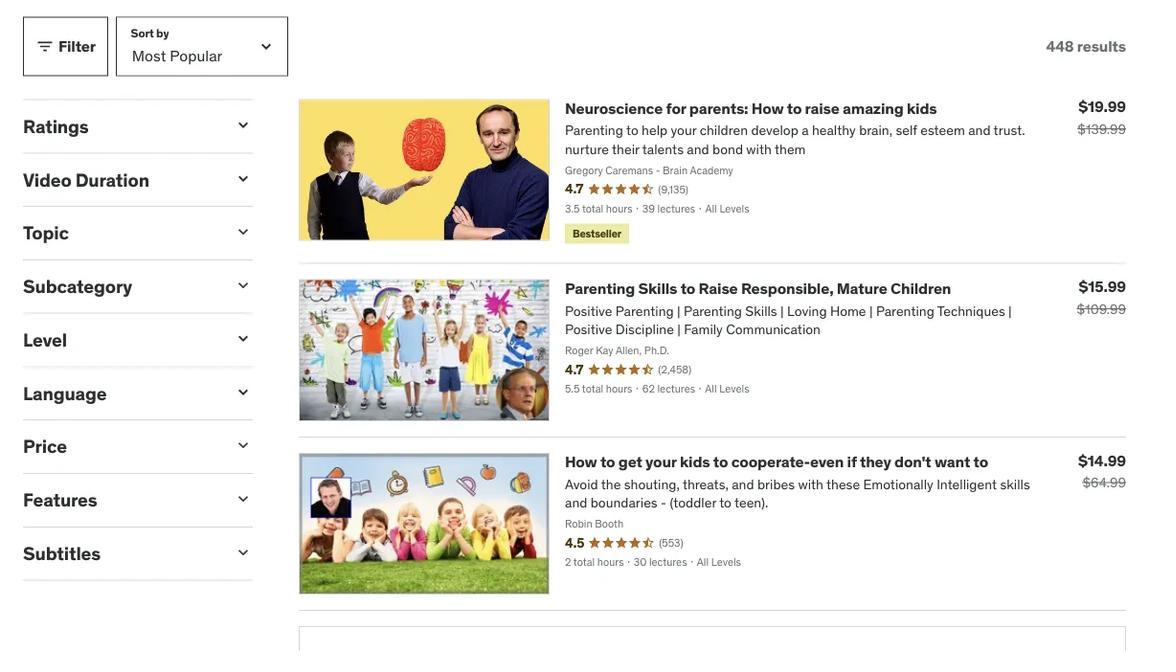 Task type: locate. For each thing, give the bounding box(es) containing it.
how to get your kids to cooperate-even if they don't want to
[[565, 452, 989, 472]]

amazing
[[843, 98, 904, 118]]

$14.99
[[1079, 451, 1126, 470]]

0 horizontal spatial how
[[565, 452, 597, 472]]

raise
[[805, 98, 840, 118]]

parents:
[[690, 98, 749, 118]]

0 vertical spatial how
[[752, 98, 784, 118]]

small image for price
[[234, 436, 253, 455]]

1 vertical spatial kids
[[680, 452, 710, 472]]

1 small image from the top
[[234, 169, 253, 188]]

1 horizontal spatial how
[[752, 98, 784, 118]]

features
[[23, 489, 97, 512]]

small image
[[234, 169, 253, 188], [234, 222, 253, 241], [234, 276, 253, 295], [234, 543, 253, 562]]

don't
[[895, 452, 932, 472]]

subtitles
[[23, 542, 101, 565]]

how
[[752, 98, 784, 118], [565, 452, 597, 472]]

subtitles button
[[23, 542, 218, 565]]

small image for level
[[234, 329, 253, 348]]

0 vertical spatial kids
[[907, 98, 937, 118]]

$109.99
[[1077, 300, 1126, 318]]

small image for features
[[234, 490, 253, 509]]

small image for video duration
[[234, 169, 253, 188]]

subcategory
[[23, 275, 132, 298]]

mature
[[837, 278, 888, 298]]

neuroscience for parents: how to raise amazing kids
[[565, 98, 937, 118]]

to right skills
[[681, 278, 696, 298]]

2 small image from the top
[[234, 222, 253, 241]]

parenting skills to raise responsible, mature children
[[565, 278, 951, 298]]

4 small image from the top
[[234, 543, 253, 562]]

kids right your
[[680, 452, 710, 472]]

level button
[[23, 328, 218, 351]]

small image for language
[[234, 383, 253, 402]]

to
[[787, 98, 802, 118], [681, 278, 696, 298], [601, 452, 615, 472], [713, 452, 728, 472], [974, 452, 989, 472]]

$15.99 $109.99
[[1077, 277, 1126, 318]]

to right want
[[974, 452, 989, 472]]

small image
[[35, 37, 55, 56], [234, 115, 253, 135], [234, 329, 253, 348], [234, 383, 253, 402], [234, 436, 253, 455], [234, 490, 253, 509]]

cooperate-
[[732, 452, 810, 472]]

to left cooperate-
[[713, 452, 728, 472]]

skills
[[638, 278, 678, 298]]

small image for subtitles
[[234, 543, 253, 562]]

3 small image from the top
[[234, 276, 253, 295]]

neuroscience
[[565, 98, 663, 118]]

448 results
[[1047, 36, 1126, 56]]

features button
[[23, 489, 218, 512]]

language
[[23, 382, 107, 405]]

kids
[[907, 98, 937, 118], [680, 452, 710, 472]]

1 vertical spatial how
[[565, 452, 597, 472]]

filter
[[58, 36, 96, 56]]

for
[[666, 98, 686, 118]]

level
[[23, 328, 67, 351]]

how left get
[[565, 452, 597, 472]]

kids right amazing
[[907, 98, 937, 118]]

language button
[[23, 382, 218, 405]]

how right parents: at the top right
[[752, 98, 784, 118]]



Task type: describe. For each thing, give the bounding box(es) containing it.
if
[[847, 452, 857, 472]]

responsible,
[[741, 278, 834, 298]]

video duration
[[23, 168, 149, 191]]

small image inside filter button
[[35, 37, 55, 56]]

price button
[[23, 435, 218, 458]]

to left get
[[601, 452, 615, 472]]

0 horizontal spatial kids
[[680, 452, 710, 472]]

448
[[1047, 36, 1074, 56]]

$64.99
[[1083, 474, 1126, 491]]

how to get your kids to cooperate-even if they don't want to link
[[565, 452, 989, 472]]

ratings
[[23, 114, 89, 137]]

parenting skills to raise responsible, mature children link
[[565, 278, 951, 298]]

small image for subcategory
[[234, 276, 253, 295]]

parenting
[[565, 278, 635, 298]]

they
[[860, 452, 891, 472]]

1 horizontal spatial kids
[[907, 98, 937, 118]]

video
[[23, 168, 72, 191]]

small image for topic
[[234, 222, 253, 241]]

neuroscience for parents: how to raise amazing kids link
[[565, 98, 937, 118]]

448 results status
[[1047, 36, 1126, 56]]

children
[[891, 278, 951, 298]]

video duration button
[[23, 168, 218, 191]]

topic button
[[23, 221, 218, 244]]

$14.99 $64.99
[[1079, 451, 1126, 491]]

subcategory button
[[23, 275, 218, 298]]

results
[[1077, 36, 1126, 56]]

filter button
[[23, 17, 108, 76]]

$19.99 $139.99
[[1078, 97, 1126, 137]]

$139.99
[[1078, 120, 1126, 137]]

to left raise
[[787, 98, 802, 118]]

raise
[[699, 278, 738, 298]]

price
[[23, 435, 67, 458]]

your
[[646, 452, 677, 472]]

want
[[935, 452, 970, 472]]

even
[[810, 452, 844, 472]]

ratings button
[[23, 114, 218, 137]]

$19.99
[[1079, 97, 1126, 116]]

small image for ratings
[[234, 115, 253, 135]]

duration
[[75, 168, 149, 191]]

get
[[619, 452, 642, 472]]

$15.99
[[1079, 277, 1126, 297]]

topic
[[23, 221, 69, 244]]



Task type: vqa. For each thing, say whether or not it's contained in the screenshot.
Ratings's small image
yes



